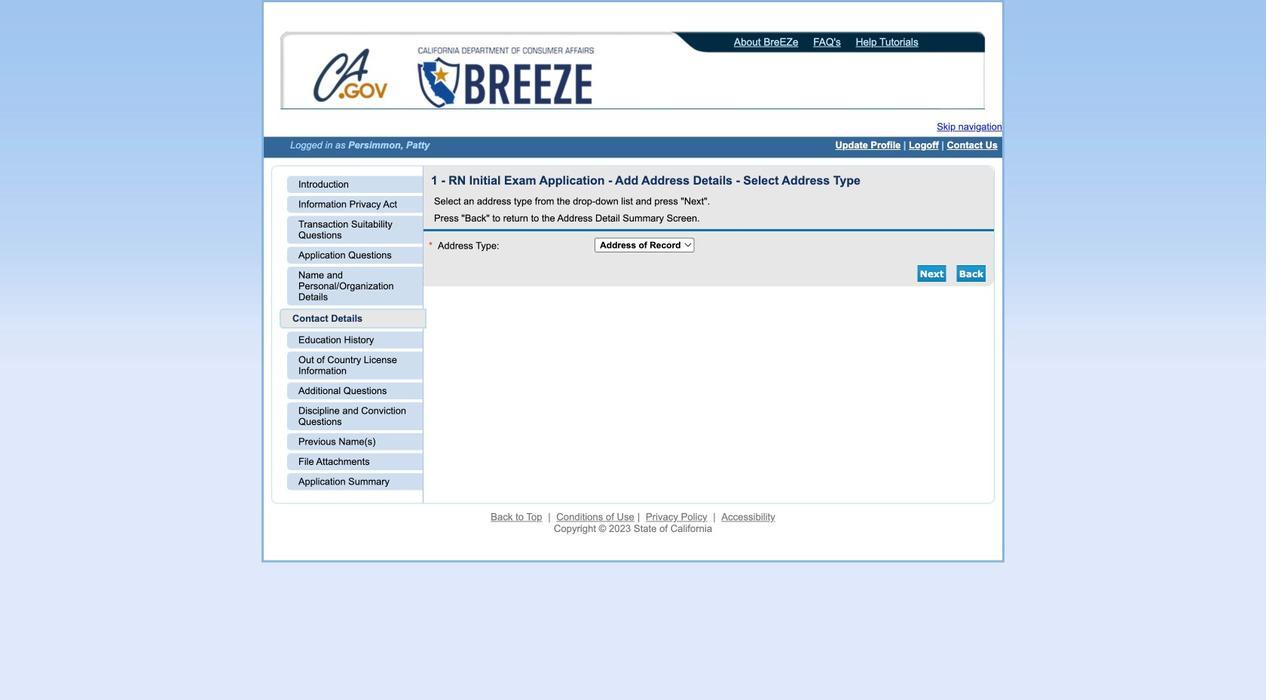 Task type: vqa. For each thing, say whether or not it's contained in the screenshot.
second option group
no



Task type: locate. For each thing, give the bounding box(es) containing it.
None submit
[[918, 265, 947, 282], [958, 265, 986, 282], [918, 265, 947, 282], [958, 265, 986, 282]]

state of california breeze image
[[415, 48, 597, 108]]

ca.gov image
[[313, 48, 390, 106]]



